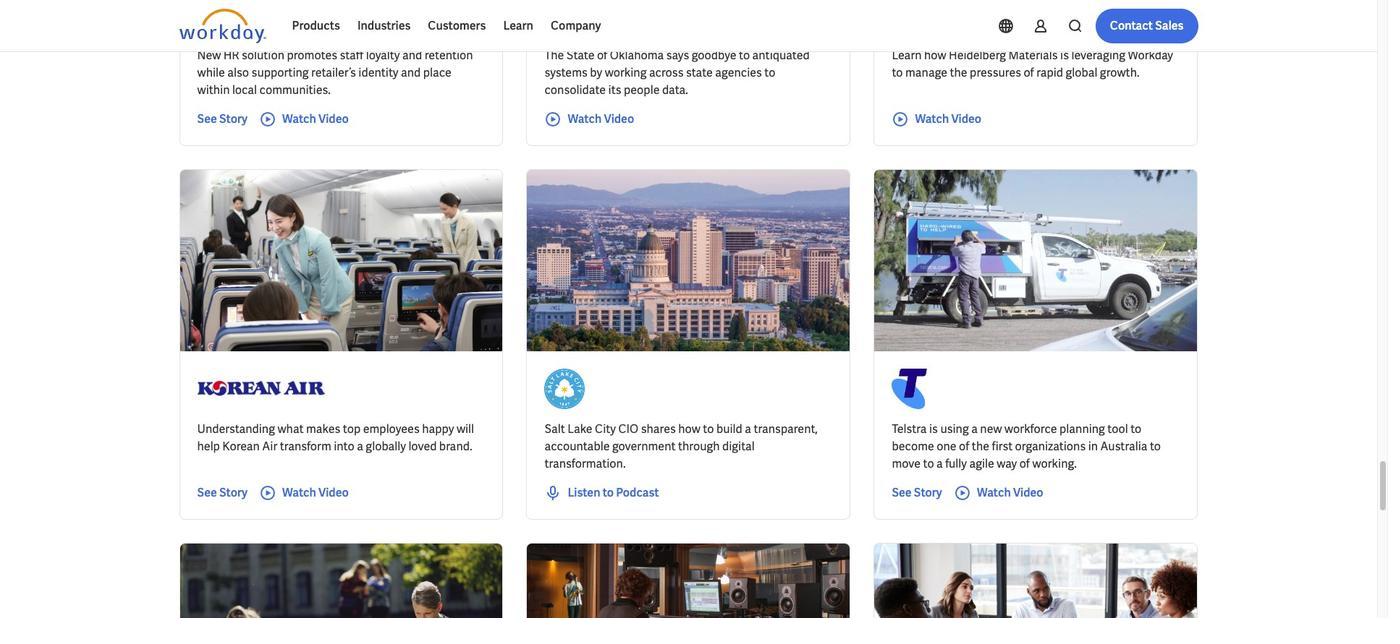 Task type: describe. For each thing, give the bounding box(es) containing it.
listen
[[568, 485, 600, 501]]

video for workforce
[[1013, 485, 1043, 501]]

people
[[624, 82, 660, 98]]

story for become
[[914, 485, 942, 501]]

clear
[[566, 16, 590, 29]]

salt lake city corporation image
[[545, 369, 585, 409]]

planning
[[1060, 422, 1105, 437]]

understanding
[[197, 422, 275, 437]]

digital
[[722, 439, 755, 454]]

what
[[277, 422, 304, 437]]

loyalty
[[366, 48, 400, 63]]

all
[[592, 16, 604, 29]]

while
[[197, 65, 225, 80]]

growth.
[[1100, 65, 1139, 80]]

within
[[197, 82, 230, 98]]

watch video link for understanding what makes top employees happy will help korean air transform into a globally loved brand.
[[259, 485, 349, 502]]

organizations
[[1015, 439, 1086, 454]]

story for also
[[219, 111, 248, 126]]

watch video link for new hr solution promotes staff loyalty and retention while also supporting retailer's identity and place within local communities.
[[259, 111, 349, 128]]

see for telstra is using a new workforce planning tool to become one of the first organizations in australia to move to a fully agile way of working.
[[892, 485, 912, 501]]

watch down manage
[[915, 111, 949, 126]]

makes
[[306, 422, 340, 437]]

build
[[716, 422, 742, 437]]

video down the its
[[604, 111, 634, 126]]

see story link for telstra is using a new workforce planning tool to become one of the first organizations in australia to move to a fully agile way of working.
[[892, 485, 942, 502]]

business
[[358, 16, 399, 29]]

learn for learn how heidelberg materials is leveraging workday to manage the pressures of rapid global growth.
[[892, 48, 922, 63]]

state of oklahoma by and through the office of management and enterprise services image
[[545, 0, 608, 35]]

across
[[649, 65, 684, 80]]

more
[[497, 16, 521, 29]]

watch for understanding what makes top employees happy will help korean air transform into a globally loved brand.
[[282, 485, 316, 501]]

clear all button
[[561, 8, 609, 37]]

promotes
[[287, 48, 337, 63]]

way
[[997, 456, 1017, 472]]

globally
[[366, 439, 406, 454]]

top
[[343, 422, 361, 437]]

of right way on the bottom right
[[1019, 456, 1030, 472]]

watch video down manage
[[915, 111, 981, 126]]

data.
[[662, 82, 688, 98]]

watch down consolidate
[[568, 111, 602, 126]]

learn button
[[495, 9, 542, 43]]

supporting
[[252, 65, 309, 80]]

topic
[[191, 16, 215, 29]]

of inside 'learn how heidelberg materials is leveraging workday to manage the pressures of rapid global growth.'
[[1024, 65, 1034, 80]]

outcome
[[401, 16, 444, 29]]

story for air
[[219, 485, 248, 501]]

government
[[612, 439, 676, 454]]

into
[[334, 439, 354, 454]]

telstra
[[892, 422, 927, 437]]

accountable
[[545, 439, 610, 454]]

more button
[[485, 8, 550, 37]]

go to the homepage image
[[179, 9, 266, 43]]

salt lake city cio shares how to build a transparent, accountable government through digital transformation.
[[545, 422, 818, 472]]

staff
[[340, 48, 364, 63]]

contact
[[1110, 18, 1153, 33]]

contact sales
[[1110, 18, 1184, 33]]

move
[[892, 456, 921, 472]]

employees
[[363, 422, 420, 437]]

see for new hr solution promotes staff loyalty and retention while also supporting retailer's identity and place within local communities.
[[197, 111, 217, 126]]

podcast
[[616, 485, 659, 501]]

says
[[666, 48, 689, 63]]

watch video for loyalty
[[282, 111, 349, 126]]

business outcome
[[358, 16, 444, 29]]

contact sales link
[[1095, 9, 1198, 43]]

working.
[[1032, 456, 1077, 472]]

heidelberg
[[949, 48, 1006, 63]]

the inside telstra is using a new workforce planning tool to become one of the first organizations in australia to move to a fully agile way of working.
[[972, 439, 989, 454]]

the state of oklahoma says goodbye to antiquated systems by working across state agencies to consolidate its people data.
[[545, 48, 810, 98]]

products button
[[283, 9, 349, 43]]

rapid
[[1036, 65, 1063, 80]]

Search Customer Stories text field
[[992, 9, 1170, 35]]

see story link for understanding what makes top employees happy will help korean air transform into a globally loved brand.
[[197, 485, 248, 502]]

help
[[197, 439, 220, 454]]

retention
[[425, 48, 473, 63]]

to inside the 'salt lake city cio shares how to build a transparent, accountable government through digital transformation.'
[[703, 422, 714, 437]]

manage
[[905, 65, 947, 80]]

global
[[1066, 65, 1097, 80]]

korean
[[222, 439, 260, 454]]

to down antiquated
[[764, 65, 775, 80]]

materials
[[1008, 48, 1058, 63]]

shares
[[641, 422, 676, 437]]

brand.
[[439, 439, 472, 454]]

industry button
[[256, 8, 335, 37]]

antiquated
[[752, 48, 810, 63]]

watch for new hr solution promotes staff loyalty and retention while also supporting retailer's identity and place within local communities.
[[282, 111, 316, 126]]

industry
[[267, 16, 306, 29]]

customers button
[[419, 9, 495, 43]]

consolidate
[[545, 82, 606, 98]]

video down pressures
[[951, 111, 981, 126]]

to right move
[[923, 456, 934, 472]]

city
[[595, 422, 616, 437]]

products
[[292, 18, 340, 33]]

a left fully
[[936, 456, 943, 472]]

heidelbergcement ag image
[[892, 0, 1019, 35]]

to up agencies
[[739, 48, 750, 63]]

understanding what makes top employees happy will help korean air transform into a globally loved brand.
[[197, 422, 474, 454]]

watch video down the its
[[568, 111, 634, 126]]

loved
[[408, 439, 437, 454]]

salt
[[545, 422, 565, 437]]

topic button
[[179, 8, 244, 37]]

listen to podcast link
[[545, 485, 659, 502]]

1 vertical spatial and
[[401, 65, 421, 80]]

tool
[[1107, 422, 1128, 437]]



Task type: vqa. For each thing, say whether or not it's contained in the screenshot.
first Cloud
no



Task type: locate. For each thing, give the bounding box(es) containing it.
local
[[232, 82, 257, 98]]

video down way on the bottom right
[[1013, 485, 1043, 501]]

0 horizontal spatial learn
[[503, 18, 533, 33]]

how up through
[[678, 422, 700, 437]]

state
[[686, 65, 713, 80]]

how inside 'learn how heidelberg materials is leveraging workday to manage the pressures of rapid global growth.'
[[924, 48, 946, 63]]

to left manage
[[892, 65, 903, 80]]

story
[[219, 111, 248, 126], [219, 485, 248, 501], [914, 485, 942, 501]]

systems
[[545, 65, 588, 80]]

of right one
[[959, 439, 969, 454]]

listen to podcast
[[568, 485, 659, 501]]

solution
[[242, 48, 284, 63]]

0 horizontal spatial how
[[678, 422, 700, 437]]

0 vertical spatial the
[[950, 65, 967, 80]]

watch video down communities.
[[282, 111, 349, 126]]

0 vertical spatial how
[[924, 48, 946, 63]]

video for loyalty
[[318, 111, 349, 126]]

and right loyalty
[[402, 48, 422, 63]]

retailer's
[[311, 65, 356, 80]]

is left using
[[929, 422, 938, 437]]

sales
[[1155, 18, 1184, 33]]

see down within in the left of the page
[[197, 111, 217, 126]]

goodbye
[[692, 48, 736, 63]]

1 horizontal spatial is
[[1060, 48, 1069, 63]]

agencies
[[715, 65, 762, 80]]

1 vertical spatial learn
[[892, 48, 922, 63]]

see story down move
[[892, 485, 942, 501]]

see story down 'help'
[[197, 485, 248, 501]]

the
[[545, 48, 564, 63]]

1 vertical spatial how
[[678, 422, 700, 437]]

see for understanding what makes top employees happy will help korean air transform into a globally loved brand.
[[197, 485, 217, 501]]

1 horizontal spatial the
[[972, 439, 989, 454]]

video for happy
[[318, 485, 349, 501]]

see story link down within in the left of the page
[[197, 111, 248, 128]]

industries
[[357, 18, 411, 33]]

to right the australia
[[1150, 439, 1161, 454]]

see down move
[[892, 485, 912, 501]]

how up manage
[[924, 48, 946, 63]]

telstra corporation limited image
[[892, 369, 927, 409]]

see down 'help'
[[197, 485, 217, 501]]

of up by
[[597, 48, 607, 63]]

video
[[318, 111, 349, 126], [604, 111, 634, 126], [951, 111, 981, 126], [318, 485, 349, 501], [1013, 485, 1043, 501]]

story down korean
[[219, 485, 248, 501]]

clear all
[[566, 16, 604, 29]]

and left place
[[401, 65, 421, 80]]

story down move
[[914, 485, 942, 501]]

watch down communities.
[[282, 111, 316, 126]]

hr
[[223, 48, 239, 63]]

0 vertical spatial and
[[402, 48, 422, 63]]

company button
[[542, 9, 610, 43]]

1 vertical spatial is
[[929, 422, 938, 437]]

to up through
[[703, 422, 714, 437]]

business outcome button
[[346, 8, 473, 37]]

watch video link down 'transform'
[[259, 485, 349, 502]]

through
[[678, 439, 720, 454]]

new hr solution promotes staff loyalty and retention while also supporting retailer's identity and place within local communities.
[[197, 48, 473, 98]]

see story down within in the left of the page
[[197, 111, 248, 126]]

see story link down move
[[892, 485, 942, 502]]

learn how heidelberg materials is leveraging workday to manage the pressures of rapid global growth.
[[892, 48, 1173, 80]]

to
[[739, 48, 750, 63], [764, 65, 775, 80], [892, 65, 903, 80], [703, 422, 714, 437], [1131, 422, 1141, 437], [1150, 439, 1161, 454], [923, 456, 934, 472], [603, 485, 614, 501]]

see story for telstra is using a new workforce planning tool to become one of the first organizations in australia to move to a fully agile way of working.
[[892, 485, 942, 501]]

and
[[402, 48, 422, 63], [401, 65, 421, 80]]

watch video
[[282, 111, 349, 126], [568, 111, 634, 126], [915, 111, 981, 126], [282, 485, 349, 501], [977, 485, 1043, 501]]

a right into
[[357, 439, 363, 454]]

of inside the state of oklahoma says goodbye to antiquated systems by working across state agencies to consolidate its people data.
[[597, 48, 607, 63]]

australia
[[1100, 439, 1147, 454]]

watch down 'transform'
[[282, 485, 316, 501]]

learn left company
[[503, 18, 533, 33]]

see
[[197, 111, 217, 126], [197, 485, 217, 501], [892, 485, 912, 501]]

a right build
[[745, 422, 751, 437]]

telstra is using a new workforce planning tool to become one of the first organizations in australia to move to a fully agile way of working.
[[892, 422, 1161, 472]]

watch video down 'transform'
[[282, 485, 349, 501]]

place
[[423, 65, 452, 80]]

watch down 'agile'
[[977, 485, 1011, 501]]

to right listen
[[603, 485, 614, 501]]

watch
[[282, 111, 316, 126], [568, 111, 602, 126], [915, 111, 949, 126], [282, 485, 316, 501], [977, 485, 1011, 501]]

a left the new
[[971, 422, 978, 437]]

watch video link down way on the bottom right
[[954, 485, 1043, 502]]

the inside 'learn how heidelberg materials is leveraging workday to manage the pressures of rapid global growth.'
[[950, 65, 967, 80]]

is inside 'learn how heidelberg materials is leveraging workday to manage the pressures of rapid global growth.'
[[1060, 48, 1069, 63]]

state
[[567, 48, 595, 63]]

communities.
[[259, 82, 331, 98]]

leveraging
[[1071, 48, 1125, 63]]

fully
[[945, 456, 967, 472]]

will
[[457, 422, 474, 437]]

see story
[[197, 111, 248, 126], [197, 485, 248, 501], [892, 485, 942, 501]]

first
[[992, 439, 1013, 454]]

working
[[605, 65, 647, 80]]

see story link for new hr solution promotes staff loyalty and retention while also supporting retailer's identity and place within local communities.
[[197, 111, 248, 128]]

its
[[608, 82, 621, 98]]

the down heidelberg
[[950, 65, 967, 80]]

in
[[1088, 439, 1098, 454]]

is up 'rapid'
[[1060, 48, 1069, 63]]

lake
[[568, 422, 592, 437]]

korean air lines co., ltd. image
[[197, 369, 325, 409]]

video down into
[[318, 485, 349, 501]]

a
[[745, 422, 751, 437], [971, 422, 978, 437], [357, 439, 363, 454], [936, 456, 943, 472]]

cio
[[618, 422, 638, 437]]

1 vertical spatial the
[[972, 439, 989, 454]]

is inside telstra is using a new workforce planning tool to become one of the first organizations in australia to move to a fully agile way of working.
[[929, 422, 938, 437]]

transform
[[280, 439, 331, 454]]

learn inside 'learn how heidelberg materials is leveraging workday to manage the pressures of rapid global growth.'
[[892, 48, 922, 63]]

learn for learn
[[503, 18, 533, 33]]

watch video for happy
[[282, 485, 349, 501]]

franprix image
[[197, 0, 325, 35]]

workforce
[[1004, 422, 1057, 437]]

a inside "understanding what makes top employees happy will help korean air transform into a globally loved brand."
[[357, 439, 363, 454]]

watch video down way on the bottom right
[[977, 485, 1043, 501]]

to inside 'learn how heidelberg materials is leveraging workday to manage the pressures of rapid global growth.'
[[892, 65, 903, 80]]

1 horizontal spatial how
[[924, 48, 946, 63]]

watch video link down communities.
[[259, 111, 349, 128]]

become
[[892, 439, 934, 454]]

0 horizontal spatial the
[[950, 65, 967, 80]]

new
[[197, 48, 221, 63]]

to right tool
[[1131, 422, 1141, 437]]

1 horizontal spatial learn
[[892, 48, 922, 63]]

pressures
[[970, 65, 1021, 80]]

customers
[[428, 18, 486, 33]]

watch video link down consolidate
[[545, 111, 634, 128]]

using
[[940, 422, 969, 437]]

watch video for workforce
[[977, 485, 1043, 501]]

the
[[950, 65, 967, 80], [972, 439, 989, 454]]

how inside the 'salt lake city cio shares how to build a transparent, accountable government through digital transformation.'
[[678, 422, 700, 437]]

one
[[937, 439, 956, 454]]

watch for telstra is using a new workforce planning tool to become one of the first organizations in australia to move to a fully agile way of working.
[[977, 485, 1011, 501]]

workday
[[1128, 48, 1173, 63]]

air
[[262, 439, 277, 454]]

0 horizontal spatial is
[[929, 422, 938, 437]]

of
[[597, 48, 607, 63], [1024, 65, 1034, 80], [959, 439, 969, 454], [1019, 456, 1030, 472]]

identity
[[358, 65, 398, 80]]

see story for understanding what makes top employees happy will help korean air transform into a globally loved brand.
[[197, 485, 248, 501]]

by
[[590, 65, 602, 80]]

of down materials
[[1024, 65, 1034, 80]]

see story for new hr solution promotes staff loyalty and retention while also supporting retailer's identity and place within local communities.
[[197, 111, 248, 126]]

video down retailer's on the left top of page
[[318, 111, 349, 126]]

watch video link for telstra is using a new workforce planning tool to become one of the first organizations in australia to move to a fully agile way of working.
[[954, 485, 1043, 502]]

the up 'agile'
[[972, 439, 989, 454]]

0 vertical spatial is
[[1060, 48, 1069, 63]]

watch video link down manage
[[892, 111, 981, 128]]

also
[[227, 65, 249, 80]]

learn inside dropdown button
[[503, 18, 533, 33]]

0 vertical spatial learn
[[503, 18, 533, 33]]

learn up manage
[[892, 48, 922, 63]]

see story link down 'help'
[[197, 485, 248, 502]]

a inside the 'salt lake city cio shares how to build a transparent, accountable government through digital transformation.'
[[745, 422, 751, 437]]

story down the local
[[219, 111, 248, 126]]

agile
[[969, 456, 994, 472]]



